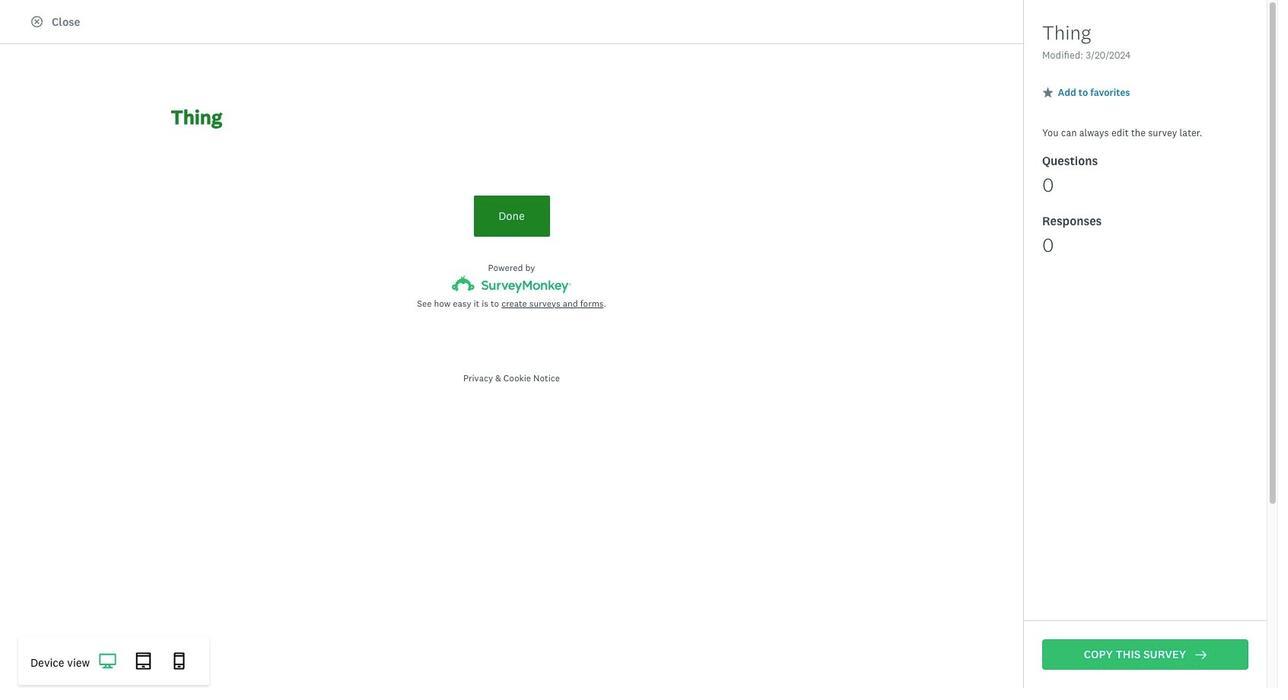 Task type: vqa. For each thing, say whether or not it's contained in the screenshot.
the rightmost svg image
yes



Task type: locate. For each thing, give the bounding box(es) containing it.
0 horizontal spatial svg image
[[99, 652, 116, 669]]

brand logo image
[[18, 6, 43, 30], [18, 9, 43, 27]]

1 svg image from the left
[[99, 652, 116, 669]]

grid image
[[1045, 138, 1057, 150]]

1 brand logo image from the top
[[18, 6, 43, 30]]

1 horizontal spatial starfilled image
[[1043, 88, 1053, 97]]

2 horizontal spatial svg image
[[171, 652, 188, 669]]

svg image
[[99, 652, 116, 669], [135, 652, 152, 669], [171, 652, 188, 669]]

1 vertical spatial starfilled image
[[551, 237, 562, 249]]

0 vertical spatial starfilled image
[[1043, 88, 1053, 97]]

products icon image
[[1036, 9, 1054, 27], [1036, 9, 1054, 27]]

xcircle image
[[31, 16, 43, 27]]

starfilled image
[[1043, 88, 1053, 97], [551, 237, 562, 249]]

3 svg image from the left
[[171, 652, 188, 669]]

1 horizontal spatial svg image
[[135, 652, 152, 669]]



Task type: describe. For each thing, give the bounding box(es) containing it.
arrowright image
[[1196, 649, 1207, 660]]

2 brand logo image from the top
[[18, 9, 43, 27]]

notification center icon image
[[1078, 9, 1096, 27]]

Search surveys field
[[1068, 62, 1248, 91]]

textboxmultiple image
[[1083, 138, 1094, 150]]

0 horizontal spatial starfilled image
[[551, 237, 562, 249]]

2 svg image from the left
[[135, 652, 152, 669]]



